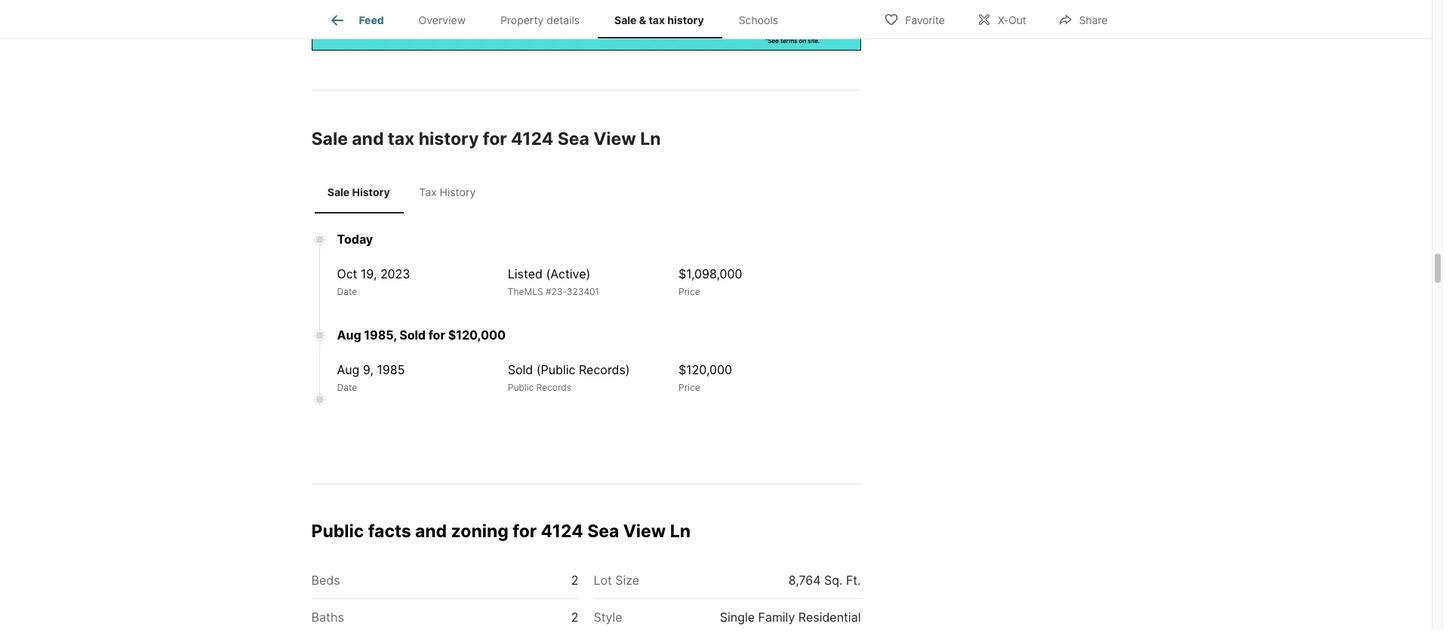 Task type: vqa. For each thing, say whether or not it's contained in the screenshot.
bottom 2
yes



Task type: describe. For each thing, give the bounding box(es) containing it.
$1,098,000 price
[[679, 266, 743, 297]]

sale history
[[327, 185, 390, 198]]

details
[[547, 14, 580, 27]]

ft.
[[846, 573, 861, 588]]

overview tab
[[401, 2, 483, 38]]

0 vertical spatial and
[[352, 128, 384, 149]]

2 for beds
[[571, 573, 579, 588]]

oct 19, 2023 date
[[337, 266, 410, 297]]

sq.
[[824, 573, 843, 588]]

favorite button
[[871, 3, 958, 34]]

sale & tax history
[[614, 14, 704, 27]]

sold inside sold (public records) public records
[[508, 362, 533, 377]]

aug for aug 9, 1985 date
[[337, 362, 360, 377]]

view for public facts and zoning for 4124 sea view ln
[[623, 521, 666, 542]]

date for oct 19, 2023
[[337, 286, 357, 297]]

facts
[[368, 521, 411, 542]]

listed
[[508, 266, 543, 282]]

lot size
[[594, 573, 639, 588]]

sale for sale & tax history
[[614, 14, 637, 27]]

aug for aug 1985, sold for $120,000
[[337, 328, 361, 343]]

&
[[639, 14, 646, 27]]

price for $120,000
[[679, 382, 700, 393]]

tax for and
[[388, 128, 415, 149]]

share button
[[1045, 3, 1121, 34]]

style
[[594, 610, 622, 625]]

for for zoning
[[513, 521, 537, 542]]

ad region
[[311, 0, 861, 50]]

single family residential
[[720, 610, 861, 625]]

sale for sale and tax history for 4124 sea view ln
[[311, 128, 348, 149]]

4124 for zoning
[[541, 521, 583, 542]]

#23-
[[546, 286, 567, 297]]

$120,000 price
[[679, 362, 732, 393]]

1 vertical spatial and
[[415, 521, 447, 542]]

property details
[[500, 14, 580, 27]]

323401
[[567, 286, 600, 297]]

history for tax history
[[440, 185, 476, 198]]

overview
[[419, 14, 466, 27]]

beds
[[311, 573, 340, 588]]

aug 1985, sold for $120,000
[[337, 328, 506, 343]]

sale for sale history
[[327, 185, 350, 198]]

tax for &
[[649, 14, 665, 27]]

0 horizontal spatial for
[[429, 328, 445, 343]]

themls
[[508, 286, 543, 297]]

schools
[[739, 14, 778, 27]]

history for sale history
[[352, 185, 390, 198]]

schools tab
[[721, 2, 796, 38]]

residential
[[799, 610, 861, 625]]

8,764 sq. ft.
[[789, 573, 861, 588]]



Task type: locate. For each thing, give the bounding box(es) containing it.
public up beds
[[311, 521, 364, 542]]

1 date from the top
[[337, 286, 357, 297]]

1 horizontal spatial $120,000
[[679, 362, 732, 377]]

aug
[[337, 328, 361, 343], [337, 362, 360, 377]]

tax history
[[419, 185, 476, 198]]

sold left (public
[[508, 362, 533, 377]]

tax
[[419, 185, 437, 198]]

1 vertical spatial view
[[623, 521, 666, 542]]

2 for baths
[[571, 610, 579, 625]]

2 price from the top
[[679, 382, 700, 393]]

0 horizontal spatial public
[[311, 521, 364, 542]]

2 aug from the top
[[337, 362, 360, 377]]

price
[[679, 286, 700, 297], [679, 382, 700, 393]]

0 horizontal spatial sold
[[399, 328, 426, 343]]

feed
[[359, 14, 384, 27]]

2 vertical spatial sale
[[327, 185, 350, 198]]

family
[[758, 610, 795, 625]]

1 vertical spatial tax
[[388, 128, 415, 149]]

feed link
[[329, 11, 384, 29]]

history inside tab
[[668, 14, 704, 27]]

history
[[668, 14, 704, 27], [419, 128, 479, 149]]

ln for public facts and zoning for 4124 sea view ln
[[670, 521, 691, 542]]

date
[[337, 286, 357, 297], [337, 382, 357, 393]]

share
[[1079, 13, 1108, 26]]

history for &
[[668, 14, 704, 27]]

records)
[[579, 362, 630, 377]]

0 vertical spatial view
[[593, 128, 636, 149]]

today
[[337, 232, 373, 247]]

sale left &
[[614, 14, 637, 27]]

for for history
[[483, 128, 507, 149]]

0 vertical spatial sold
[[399, 328, 426, 343]]

lot
[[594, 573, 612, 588]]

0 horizontal spatial and
[[352, 128, 384, 149]]

1 vertical spatial price
[[679, 382, 700, 393]]

1 horizontal spatial ln
[[670, 521, 691, 542]]

1 price from the top
[[679, 286, 700, 297]]

history up today
[[352, 185, 390, 198]]

4124 for history
[[511, 128, 554, 149]]

history right &
[[668, 14, 704, 27]]

0 horizontal spatial $120,000
[[448, 328, 506, 343]]

and up "sale history"
[[352, 128, 384, 149]]

x-
[[998, 13, 1009, 26]]

0 horizontal spatial ln
[[640, 128, 661, 149]]

sea
[[558, 128, 589, 149], [587, 521, 619, 542]]

2023
[[380, 266, 410, 282]]

(active)
[[546, 266, 591, 282]]

tax up "sale history"
[[388, 128, 415, 149]]

0 vertical spatial $120,000
[[448, 328, 506, 343]]

1 2 from the top
[[571, 573, 579, 588]]

9,
[[363, 362, 374, 377]]

for
[[483, 128, 507, 149], [429, 328, 445, 343], [513, 521, 537, 542]]

sea for public facts and zoning for 4124 sea view ln
[[587, 521, 619, 542]]

history for and
[[419, 128, 479, 149]]

4124
[[511, 128, 554, 149], [541, 521, 583, 542]]

0 vertical spatial 4124
[[511, 128, 554, 149]]

tax right &
[[649, 14, 665, 27]]

1 vertical spatial ln
[[670, 521, 691, 542]]

0 vertical spatial aug
[[337, 328, 361, 343]]

property details tab
[[483, 2, 597, 38]]

size
[[616, 573, 639, 588]]

for right zoning
[[513, 521, 537, 542]]

0 vertical spatial price
[[679, 286, 700, 297]]

0 vertical spatial 2
[[571, 573, 579, 588]]

1 horizontal spatial tax
[[649, 14, 665, 27]]

1 horizontal spatial public
[[508, 382, 534, 393]]

aug 9, 1985 date
[[337, 362, 405, 393]]

out
[[1009, 13, 1026, 26]]

2 2 from the top
[[571, 610, 579, 625]]

view for sale and tax history for 4124 sea view ln
[[593, 128, 636, 149]]

zoning
[[451, 521, 509, 542]]

2 tab list from the top
[[311, 170, 495, 214]]

single
[[720, 610, 755, 625]]

0 vertical spatial tax
[[649, 14, 665, 27]]

1 vertical spatial history
[[419, 128, 479, 149]]

view
[[593, 128, 636, 149], [623, 521, 666, 542]]

0 vertical spatial for
[[483, 128, 507, 149]]

tab list containing sale history
[[311, 170, 495, 214]]

$120,000
[[448, 328, 506, 343], [679, 362, 732, 377]]

and right facts at the bottom left
[[415, 521, 447, 542]]

x-out button
[[964, 3, 1039, 34]]

sold (public records) public records
[[508, 362, 630, 393]]

aug left 1985,
[[337, 328, 361, 343]]

for right 1985,
[[429, 328, 445, 343]]

tax history tab
[[403, 173, 492, 211]]

0 vertical spatial history
[[668, 14, 704, 27]]

8,764
[[789, 573, 821, 588]]

1 vertical spatial tab list
[[311, 170, 495, 214]]

1 vertical spatial sea
[[587, 521, 619, 542]]

date inside oct 19, 2023 date
[[337, 286, 357, 297]]

public facts and zoning for 4124 sea view ln
[[311, 521, 691, 542]]

and
[[352, 128, 384, 149], [415, 521, 447, 542]]

1 vertical spatial 2
[[571, 610, 579, 625]]

aug inside aug 9, 1985 date
[[337, 362, 360, 377]]

sold
[[399, 328, 426, 343], [508, 362, 533, 377]]

sale
[[614, 14, 637, 27], [311, 128, 348, 149], [327, 185, 350, 198]]

0 vertical spatial date
[[337, 286, 357, 297]]

2 history from the left
[[440, 185, 476, 198]]

sea for sale and tax history for 4124 sea view ln
[[558, 128, 589, 149]]

0 horizontal spatial history
[[419, 128, 479, 149]]

public
[[508, 382, 534, 393], [311, 521, 364, 542]]

0 vertical spatial ln
[[640, 128, 661, 149]]

favorite
[[905, 13, 945, 26]]

1 tab list from the top
[[311, 0, 808, 38]]

1 aug from the top
[[337, 328, 361, 343]]

1 history from the left
[[352, 185, 390, 198]]

1 horizontal spatial for
[[483, 128, 507, 149]]

(public
[[537, 362, 576, 377]]

1 horizontal spatial history
[[668, 14, 704, 27]]

1 vertical spatial aug
[[337, 362, 360, 377]]

0 vertical spatial tab list
[[311, 0, 808, 38]]

0 horizontal spatial history
[[352, 185, 390, 198]]

sale up today
[[327, 185, 350, 198]]

2 horizontal spatial for
[[513, 521, 537, 542]]

1 vertical spatial date
[[337, 382, 357, 393]]

price inside the $1,098,000 price
[[679, 286, 700, 297]]

1 vertical spatial sold
[[508, 362, 533, 377]]

property
[[500, 14, 544, 27]]

1 vertical spatial sale
[[311, 128, 348, 149]]

baths
[[311, 610, 344, 625]]

records
[[536, 382, 571, 393]]

0 horizontal spatial tax
[[388, 128, 415, 149]]

for up tax history tab
[[483, 128, 507, 149]]

1985
[[377, 362, 405, 377]]

1 vertical spatial public
[[311, 521, 364, 542]]

history up tax history
[[419, 128, 479, 149]]

1 horizontal spatial history
[[440, 185, 476, 198]]

tab list
[[311, 0, 808, 38], [311, 170, 495, 214]]

ln for sale and tax history for 4124 sea view ln
[[640, 128, 661, 149]]

aug left 9,
[[337, 362, 360, 377]]

0 vertical spatial public
[[508, 382, 534, 393]]

history right "tax"
[[440, 185, 476, 198]]

date inside aug 9, 1985 date
[[337, 382, 357, 393]]

0 vertical spatial sale
[[614, 14, 637, 27]]

1 horizontal spatial and
[[415, 521, 447, 542]]

sale history tab
[[314, 173, 403, 211]]

2 left lot
[[571, 573, 579, 588]]

date for aug 9, 1985
[[337, 382, 357, 393]]

1 horizontal spatial sold
[[508, 362, 533, 377]]

listed (active) themls #23-323401
[[508, 266, 600, 297]]

1 vertical spatial 4124
[[541, 521, 583, 542]]

x-out
[[998, 13, 1026, 26]]

public inside sold (public records) public records
[[508, 382, 534, 393]]

history
[[352, 185, 390, 198], [440, 185, 476, 198]]

1985,
[[364, 328, 397, 343]]

price for $1,098,000
[[679, 286, 700, 297]]

2 vertical spatial for
[[513, 521, 537, 542]]

19,
[[361, 266, 377, 282]]

ln
[[640, 128, 661, 149], [670, 521, 691, 542]]

0 vertical spatial sea
[[558, 128, 589, 149]]

tax inside sale & tax history tab
[[649, 14, 665, 27]]

1 vertical spatial for
[[429, 328, 445, 343]]

tax
[[649, 14, 665, 27], [388, 128, 415, 149]]

$1,098,000
[[679, 266, 743, 282]]

sale up "sale history"
[[311, 128, 348, 149]]

sold right 1985,
[[399, 328, 426, 343]]

price inside $120,000 price
[[679, 382, 700, 393]]

sale and tax history for 4124 sea view ln
[[311, 128, 661, 149]]

tab list containing feed
[[311, 0, 808, 38]]

public left records
[[508, 382, 534, 393]]

2 left the style
[[571, 610, 579, 625]]

2 date from the top
[[337, 382, 357, 393]]

sale & tax history tab
[[597, 2, 721, 38]]

1 vertical spatial $120,000
[[679, 362, 732, 377]]

2
[[571, 573, 579, 588], [571, 610, 579, 625]]

oct
[[337, 266, 357, 282]]



